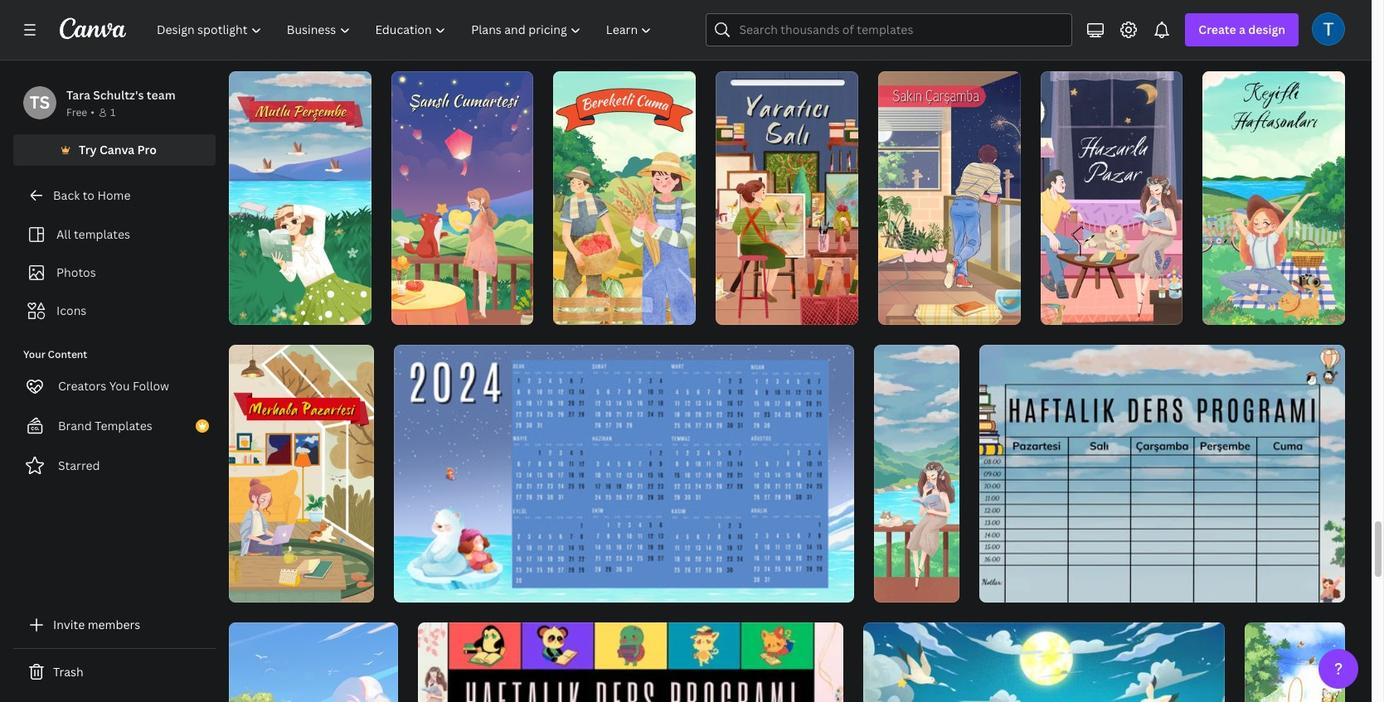 Task type: describe. For each thing, give the bounding box(es) containing it.
team
[[147, 87, 176, 103]]

brand
[[58, 418, 92, 434]]

pro
[[137, 142, 157, 158]]

photos link
[[23, 257, 206, 289]]

create a design button
[[1186, 13, 1299, 46]]

icons link
[[23, 295, 206, 327]]

tara schultz image
[[1312, 12, 1346, 46]]

try canva pro button
[[13, 134, 216, 166]]

to
[[83, 187, 95, 203]]

a
[[1239, 22, 1246, 37]]

•
[[91, 105, 95, 119]]

design
[[1249, 22, 1286, 37]]

photos
[[56, 265, 96, 280]]

tara schultz's team image
[[23, 86, 56, 119]]

try
[[79, 142, 97, 158]]

back
[[53, 187, 80, 203]]

all
[[56, 226, 71, 242]]

members
[[88, 617, 140, 633]]

Search search field
[[740, 14, 1062, 46]]

follow
[[133, 378, 169, 394]]

icons
[[56, 303, 87, 319]]

brand templates
[[58, 418, 152, 434]]

create a design
[[1199, 22, 1286, 37]]

creators you follow
[[58, 378, 169, 394]]

canva
[[100, 142, 135, 158]]

trash link
[[13, 656, 216, 689]]

trash
[[53, 665, 83, 680]]

tara schultz's team
[[66, 87, 176, 103]]

you
[[109, 378, 130, 394]]



Task type: locate. For each thing, give the bounding box(es) containing it.
content
[[48, 348, 87, 362]]

templates
[[74, 226, 130, 242]]

creators you follow link
[[13, 370, 216, 403]]

creators
[[58, 378, 106, 394]]

free
[[66, 105, 87, 119]]

home
[[97, 187, 131, 203]]

back to home
[[53, 187, 131, 203]]

back to home link
[[13, 179, 216, 212]]

invite
[[53, 617, 85, 633]]

tara
[[66, 87, 90, 103]]

create
[[1199, 22, 1237, 37]]

your
[[23, 348, 45, 362]]

try canva pro
[[79, 142, 157, 158]]

tara schultz's team element
[[23, 86, 56, 119]]

starred link
[[13, 450, 216, 483]]

1
[[110, 105, 116, 119]]

starred
[[58, 458, 100, 474]]

templates
[[95, 418, 152, 434]]

None search field
[[706, 13, 1073, 46]]

invite members
[[53, 617, 140, 633]]

free •
[[66, 105, 95, 119]]

group
[[229, 0, 588, 52], [229, 65, 371, 325], [391, 65, 534, 325], [554, 65, 696, 325], [716, 65, 859, 325], [878, 65, 1021, 325], [1041, 65, 1183, 325], [1203, 65, 1346, 325], [229, 338, 374, 603], [394, 338, 854, 603], [874, 338, 960, 603], [980, 338, 1346, 603], [229, 617, 398, 703], [418, 617, 844, 703], [864, 617, 1226, 703], [1246, 617, 1346, 703]]

all templates
[[56, 226, 130, 242]]

brand templates link
[[13, 410, 216, 443]]

invite members button
[[13, 609, 216, 642]]

all templates link
[[23, 219, 206, 251]]

schultz's
[[93, 87, 144, 103]]

your content
[[23, 348, 87, 362]]

top level navigation element
[[146, 13, 667, 46]]



Task type: vqa. For each thing, say whether or not it's contained in the screenshot.
the Add
no



